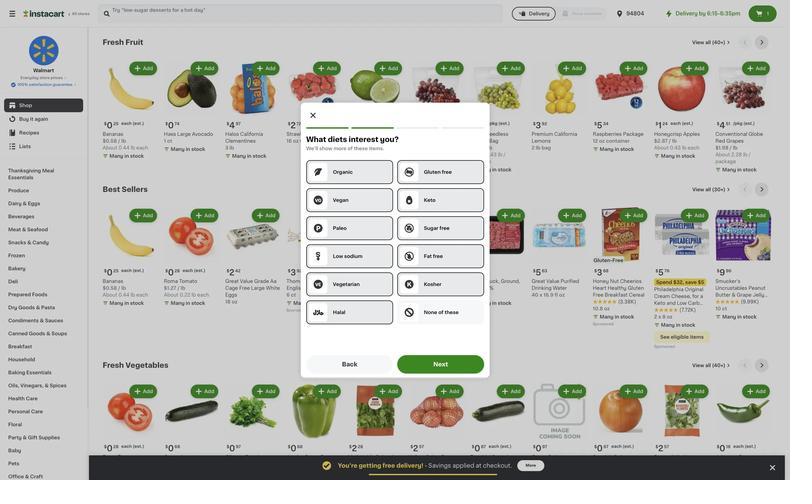 Task type: locate. For each thing, give the bounding box(es) containing it.
essentials up oils, vinegars, & spices
[[26, 371, 52, 375]]

92 up thomas'
[[297, 269, 302, 273]]

1 horizontal spatial $ 3 92
[[533, 122, 548, 129]]

0 vertical spatial all
[[706, 40, 711, 45]]

save for 5
[[686, 280, 697, 285]]

each (est.) up jalapeno pepper
[[734, 445, 757, 449]]

vegetarian
[[333, 282, 360, 287]]

bag down marketside
[[362, 462, 371, 467]]

2 vertical spatial original
[[348, 294, 367, 299]]

low inside add your shopping preferences element
[[333, 254, 343, 259]]

free right cage
[[239, 286, 250, 291]]

large down 74
[[177, 132, 191, 137]]

onions for green onions 5.5 oz
[[548, 455, 565, 460]]

fresh down $20,
[[359, 287, 372, 292]]

8 down lifestyle
[[663, 315, 666, 320]]

12
[[593, 139, 598, 144], [409, 300, 414, 304]]

large down grade
[[251, 286, 265, 291]]

100% satisfaction guarantee button
[[11, 81, 77, 88]]

(40+) for 4
[[713, 40, 726, 45]]

$5 up a
[[698, 280, 705, 285]]

$0.28 each (estimated) element up roma tomato
[[103, 442, 159, 454]]

1 horizontal spatial grapes
[[727, 139, 744, 144]]

10 down sandwich
[[716, 307, 721, 311]]

1 grapes from the left
[[471, 139, 488, 144]]

of inside what diets interest you? we'll show more of these items.
[[348, 146, 353, 151]]

1 horizontal spatial 57
[[665, 445, 670, 449]]

$ 0 68 up the jumbo
[[288, 445, 303, 453]]

0 horizontal spatial roma
[[103, 455, 117, 460]]

1 horizontal spatial $ 0 97
[[533, 445, 548, 453]]

57 up broccoli
[[665, 445, 670, 449]]

2 california from the left
[[555, 132, 578, 137]]

1 $5 from the left
[[392, 280, 398, 285]]

28 inside $ 0 28
[[113, 445, 119, 449]]

condiments
[[8, 318, 39, 323]]

broccoli
[[655, 455, 674, 460]]

avocado
[[192, 132, 213, 137]]

3 each (est.) from the left
[[612, 445, 635, 449]]

18 up jalapeno
[[727, 445, 731, 449]]

0 vertical spatial bananas $0.58 / lb about 0.44 lb each
[[103, 132, 148, 150]]

value up water in the right of the page
[[547, 279, 560, 284]]

tomato down $ 0 28 each (est.)
[[179, 279, 197, 284]]

ct right the 6
[[291, 293, 296, 298]]

0 vertical spatial bag
[[489, 139, 499, 144]]

2 horizontal spatial 28
[[358, 445, 363, 449]]

green
[[471, 132, 485, 137], [305, 455, 320, 460], [532, 455, 547, 460]]

18 right 22
[[425, 269, 429, 273]]

1 $1.98 from the left
[[471, 146, 484, 150]]

3 up honey
[[597, 269, 603, 277]]

sponsored badge image
[[287, 309, 307, 313], [593, 322, 614, 326], [655, 345, 675, 349]]

oz inside marketside spinach 10 oz bag
[[355, 462, 360, 467]]

fresh
[[103, 39, 124, 46], [359, 287, 372, 292], [103, 362, 124, 369]]

many in stock
[[171, 147, 205, 152], [355, 147, 389, 152], [600, 147, 635, 152], [110, 154, 144, 159], [232, 154, 267, 159], [662, 154, 696, 159], [416, 161, 451, 165], [723, 167, 757, 172], [110, 301, 144, 306], [171, 301, 205, 306], [294, 301, 328, 306], [478, 301, 512, 306], [416, 308, 451, 313], [600, 315, 635, 320], [723, 315, 757, 320], [662, 323, 696, 328], [294, 470, 328, 475], [355, 470, 389, 475], [539, 470, 573, 475]]

$ inside $ 4
[[472, 122, 475, 126]]

1 great from the left
[[225, 279, 239, 284]]

1 california from the left
[[240, 132, 263, 137]]

0 vertical spatial breakfast
[[605, 293, 628, 298]]

1 button
[[749, 5, 777, 22]]

0 vertical spatial original
[[309, 279, 327, 284]]

0 horizontal spatial $ 3 92
[[288, 269, 302, 277]]

28 up roma tomato
[[113, 445, 119, 449]]

68 for jumbo green pepper
[[297, 445, 303, 449]]

2 horizontal spatial original
[[685, 287, 704, 292]]

68 down gluten-free
[[604, 269, 609, 273]]

bananas $0.58 / lb about 0.44 lb each for 0
[[103, 132, 148, 150]]

show
[[319, 146, 332, 151]]

breakfast up household
[[8, 344, 32, 349]]

0 horizontal spatial x
[[352, 308, 355, 313]]

2 $1.98 from the left
[[716, 146, 729, 150]]

gluten inside add your shopping preferences element
[[424, 170, 441, 174]]

1 horizontal spatial green
[[471, 132, 485, 137]]

california for premium california lemons 2 lb bag
[[555, 132, 578, 137]]

2 bananas $0.58 / lb about 0.44 lb each from the top
[[103, 279, 148, 298]]

25
[[113, 122, 119, 126], [113, 269, 119, 273]]

apples
[[684, 132, 701, 137]]

2 up cage
[[229, 269, 235, 277]]

1 $ 0 25 each (est.) from the top
[[104, 122, 144, 129]]

1 all from the top
[[706, 40, 711, 45]]

honey
[[593, 279, 609, 284]]

97
[[236, 122, 241, 126], [236, 445, 241, 449], [543, 445, 548, 449]]

bag inside yellow onion bag 3 lb bag
[[419, 462, 429, 467]]

0 horizontal spatial breakfast
[[8, 344, 32, 349]]

1 horizontal spatial 72
[[481, 269, 486, 273]]

1 horizontal spatial 8
[[663, 315, 666, 320]]

1 horizontal spatial breakfast
[[605, 293, 628, 298]]

1 horizontal spatial $1.98
[[716, 146, 729, 150]]

oz down cage
[[232, 300, 238, 304]]

1 $0.25 each (estimated) element from the top
[[103, 119, 159, 131]]

jumbo
[[287, 455, 304, 460]]

72 inside $ 2 72
[[297, 122, 302, 126]]

1 horizontal spatial onions
[[614, 455, 631, 460]]

fat
[[424, 254, 432, 259]]

bananas for each (est.)
[[103, 279, 123, 284]]

oz down marketside
[[355, 462, 360, 467]]

2 57 from the left
[[665, 445, 670, 449]]

0 horizontal spatial pepper
[[321, 455, 338, 460]]

add button
[[130, 62, 157, 75], [191, 62, 218, 75], [253, 62, 279, 75], [314, 62, 341, 75], [375, 62, 402, 75], [437, 62, 463, 75], [498, 62, 524, 75], [559, 62, 586, 75], [621, 62, 647, 75], [682, 62, 708, 75], [743, 62, 770, 75], [130, 210, 157, 222], [191, 210, 218, 222], [253, 210, 279, 222], [314, 210, 341, 222], [375, 210, 402, 222], [437, 210, 463, 222], [498, 210, 524, 222], [559, 210, 586, 222], [621, 210, 647, 222], [682, 210, 708, 222], [743, 210, 770, 222], [130, 386, 157, 398], [191, 386, 218, 398], [253, 386, 279, 398], [314, 386, 341, 398], [375, 386, 402, 398], [437, 386, 463, 398], [498, 386, 524, 398], [559, 386, 586, 398], [621, 386, 647, 398], [682, 386, 708, 398], [743, 386, 770, 398]]

bag for 2
[[419, 462, 429, 467]]

18 inside $ 0 18
[[727, 445, 731, 449]]

& left the gift
[[23, 436, 27, 440]]

pepper up you're
[[321, 455, 338, 460]]

1 /pkg from the left
[[488, 122, 498, 126]]

$ 0 97 up cilantro
[[227, 445, 241, 453]]

2 0.44 from the top
[[119, 293, 130, 298]]

product group containing 22
[[409, 208, 465, 315]]

0 vertical spatial large
[[177, 132, 191, 137]]

grapes down conventional
[[727, 139, 744, 144]]

view all (40+) button for 0
[[690, 359, 733, 373]]

goods for dry
[[18, 305, 35, 310]]

2 bananas from the top
[[103, 279, 123, 284]]

0 horizontal spatial 57
[[419, 445, 424, 449]]

2 vertical spatial 18
[[727, 445, 731, 449]]

92 up premium
[[542, 122, 548, 126]]

1 vertical spatial gluten
[[628, 286, 644, 291]]

each (est.) up spanish onions
[[612, 445, 635, 449]]

each (est.) up "squash" in the right bottom of the page
[[489, 445, 512, 449]]

5 left 76
[[659, 269, 664, 277]]

1 vertical spatial sponsored badge image
[[593, 322, 614, 326]]

12 down paper at the right bottom of page
[[409, 300, 414, 304]]

1 horizontal spatial these
[[445, 310, 459, 315]]

free for gluten free
[[442, 170, 452, 174]]

(est.) inside $0.67 each (estimated) element
[[623, 445, 635, 449]]

view left the (30+)
[[693, 187, 705, 192]]

0
[[107, 122, 113, 129], [168, 122, 174, 129], [352, 122, 358, 129], [107, 269, 113, 277], [168, 269, 174, 277], [107, 445, 113, 453], [168, 445, 174, 453], [229, 445, 235, 453], [291, 445, 297, 453], [475, 445, 481, 453], [536, 445, 542, 453], [597, 445, 603, 453], [720, 445, 726, 453]]

item carousel region
[[103, 36, 772, 177], [103, 183, 772, 353], [103, 359, 772, 480]]

97 for 2
[[236, 122, 241, 126]]

tomato down $ 0 28 at left
[[118, 455, 136, 460]]

1 horizontal spatial 68
[[297, 445, 303, 449]]

& left "sauces"
[[40, 318, 44, 323]]

2 for broccoli wokly
[[659, 445, 664, 453]]

3 inside yellow onion bag 3 lb bag
[[409, 462, 413, 467]]

$0.25 each (estimated) element for each (est.)
[[103, 266, 159, 278]]

grapes inside green seedless grapes bag $1.98 / lb about 2.43 lb / package many in stock
[[471, 139, 488, 144]]

$5 right $20,
[[392, 280, 398, 285]]

8 right halal
[[348, 308, 351, 313]]

premium california lemons 2 lb bag
[[532, 132, 578, 150]]

delivery!
[[397, 463, 424, 469]]

0 vertical spatial 12
[[593, 139, 598, 144]]

2 horizontal spatial sponsored badge image
[[655, 345, 675, 349]]

0 horizontal spatial $1.98
[[471, 146, 484, 150]]

stock inside green seedless grapes bag $1.98 / lb about 2.43 lb / package many in stock
[[498, 167, 512, 172]]

3 up premium
[[536, 122, 541, 129]]

0 horizontal spatial 10
[[348, 462, 353, 467]]

& inside smucker's uncrustables peanut butter & grape jelly sandwich
[[732, 293, 736, 298]]

large inside great value grade aa cage free large white eggs 18 oz
[[251, 286, 265, 291]]

oils, vinegars, & spices link
[[4, 379, 83, 392]]

zucchini squash $1.48 / lb about 0.59 lb each
[[471, 455, 516, 474]]

1 vertical spatial all
[[706, 187, 712, 192]]

2 horizontal spatial free
[[613, 258, 624, 263]]

1 spend from the left
[[350, 280, 366, 285]]

1.48
[[357, 308, 367, 313]]

1 vertical spatial essentials
[[26, 371, 52, 375]]

34
[[604, 122, 609, 126]]

none of these
[[424, 310, 459, 315]]

2 vertical spatial item carousel region
[[103, 359, 772, 480]]

/ inside roma tomato $1.27 / lb about 0.22 lb each
[[178, 286, 180, 291]]

1 horizontal spatial 4
[[475, 122, 480, 129]]

0.59
[[487, 469, 498, 474]]

$0.25 each (estimated) element
[[103, 119, 159, 131], [103, 266, 159, 278]]

$ 3 92 up thomas'
[[288, 269, 302, 277]]

2 save from the left
[[686, 280, 697, 285]]

california right premium
[[555, 132, 578, 137]]

2 $5 from the left
[[698, 280, 705, 285]]

3 item carousel region from the top
[[103, 359, 772, 480]]

2 up strawberries
[[291, 122, 296, 129]]

0 vertical spatial $ 0 25 each (est.)
[[104, 122, 144, 129]]

$ 0 25 each (est.) for each (est.)
[[104, 269, 144, 277]]

items
[[691, 335, 704, 340]]

fresh for 4
[[103, 39, 124, 46]]

low sodium
[[333, 254, 363, 259]]

ct down the hass
[[167, 139, 172, 144]]

$ inside $ 0 33
[[349, 122, 352, 126]]

& down uncrustables
[[732, 293, 736, 298]]

2 each (est.) from the left
[[489, 445, 512, 449]]

grade
[[254, 279, 269, 284]]

sponsored badge image down 10.8 oz
[[593, 322, 614, 326]]

28 inside $ 0 28 each (est.)
[[175, 269, 180, 273]]

great inside great value grade aa cage free large white eggs 18 oz
[[225, 279, 239, 284]]

meat & seafood
[[8, 227, 48, 232]]

bag
[[489, 139, 499, 144], [442, 455, 451, 460]]

$ inside $ 0 67
[[595, 445, 597, 449]]

$0.18 each (estimated) element
[[716, 442, 772, 454]]

2 (40+) from the top
[[713, 363, 726, 368]]

gluten free
[[424, 170, 452, 174]]

100%
[[17, 83, 28, 87]]

delivery inside button
[[529, 11, 550, 16]]

bag down seedless at the right of page
[[489, 139, 499, 144]]

halos
[[225, 132, 239, 137]]

bag down yellow
[[419, 462, 429, 467]]

None search field
[[98, 4, 503, 23]]

lb
[[121, 139, 126, 144], [673, 139, 677, 144], [131, 146, 135, 150], [230, 146, 234, 150], [488, 146, 493, 150], [536, 146, 541, 150], [683, 146, 687, 150], [733, 146, 738, 150], [498, 152, 503, 157], [744, 152, 748, 157], [121, 286, 126, 291], [181, 286, 185, 291], [131, 293, 135, 298], [192, 293, 196, 298], [414, 462, 418, 467], [488, 462, 493, 467], [499, 469, 503, 474]]

philadelphia
[[655, 287, 684, 292]]

1 save from the left
[[379, 280, 391, 285]]

$ 0 97 for green onions
[[533, 445, 548, 453]]

oz right 5.5
[[541, 462, 547, 467]]

92 for thomas' original english muffins
[[297, 269, 302, 273]]

1 bananas $0.58 / lb about 0.44 lb each from the top
[[103, 132, 148, 150]]

0 vertical spatial goods
[[18, 305, 35, 310]]

0 horizontal spatial 92
[[297, 269, 302, 273]]

1 horizontal spatial spend
[[657, 280, 673, 285]]

low left "sodium"
[[333, 254, 343, 259]]

bag
[[542, 146, 551, 150], [419, 462, 429, 467], [362, 462, 371, 467]]

drinking
[[532, 286, 552, 291]]

household link
[[4, 353, 83, 366]]

(est.) inside $0.87 each (estimated) "element"
[[501, 445, 512, 449]]

& left craft
[[25, 475, 29, 479]]

about inside the honeycrisp apples $2.87 / lb about 0.43 lb each
[[655, 146, 669, 150]]

2 package from the left
[[716, 159, 737, 164]]

1 each (est.) from the left
[[121, 445, 144, 449]]

2 down lemons on the right top of the page
[[532, 146, 535, 150]]

each inside $ 0 28 each (est.)
[[183, 269, 193, 273]]

1 horizontal spatial bag
[[419, 462, 429, 467]]

1 $ 2 57 from the left
[[411, 445, 424, 453]]

cereal
[[629, 293, 645, 298]]

canned goods & soups link
[[4, 327, 83, 340]]

lb inside premium california lemons 2 lb bag
[[536, 146, 541, 150]]

shop
[[19, 103, 32, 108]]

$0.87 each (estimated) element
[[471, 442, 527, 454]]

1 bananas from the top
[[103, 132, 123, 137]]

1 25 from the top
[[113, 122, 119, 126]]

breakfast down healthy
[[605, 293, 628, 298]]

all
[[72, 12, 77, 16]]

$ inside $ 5 63
[[533, 269, 536, 273]]

/ inside zucchini squash $1.48 / lb about 0.59 lb each
[[485, 462, 487, 467]]

/pkg up seedless at the right of page
[[488, 122, 498, 126]]

bag inside yellow onion bag 3 lb bag
[[442, 455, 451, 460]]

$ 0 97 up green onions 5.5 oz
[[533, 445, 548, 453]]

92 for premium california lemons
[[542, 122, 548, 126]]

hass
[[164, 132, 176, 137]]

1 vertical spatial fresh
[[359, 287, 372, 292]]

care for personal care
[[31, 410, 43, 414]]

towels
[[425, 286, 441, 291]]

3 4 from the left
[[720, 122, 726, 129]]

$ 3 92 for premium california lemons
[[533, 122, 548, 129]]

$ inside $ 0 74
[[165, 122, 168, 126]]

value inside great value purified drinking water 40 x 16.9 fl oz
[[547, 279, 560, 284]]

each (est.) inside $0.28 each (estimated) 'element'
[[121, 445, 144, 449]]

party & gift supplies
[[8, 436, 60, 440]]

0 horizontal spatial 18
[[225, 300, 231, 304]]

gluten-
[[594, 258, 613, 263]]

1 horizontal spatial package
[[716, 159, 737, 164]]

6:15-
[[708, 11, 721, 16]]

bananas for 0
[[103, 132, 123, 137]]

roma up $1.27
[[164, 279, 178, 284]]

0 vertical spatial $0.58
[[103, 139, 117, 144]]

view all (40+) down delivery by 6:15-6:35pm
[[693, 40, 726, 45]]

0 horizontal spatial 4
[[229, 122, 235, 129]]

$1.98 down "red"
[[716, 146, 729, 150]]

16 inside strawberries 16 oz container
[[287, 139, 292, 144]]

0 horizontal spatial 16
[[287, 139, 292, 144]]

original inside thomas' original english muffins 6 ct
[[309, 279, 327, 284]]

great inside great value purified drinking water 40 x 16.9 fl oz
[[532, 279, 546, 284]]

0 vertical spatial item carousel region
[[103, 36, 772, 177]]

0 horizontal spatial 28
[[113, 445, 119, 449]]

3 down yellow
[[409, 462, 413, 467]]

10 down marketside
[[348, 462, 353, 467]]

$5 for 5
[[698, 280, 705, 285]]

0 horizontal spatial /pkg
[[488, 122, 498, 126]]

office & craft
[[8, 475, 43, 479]]

92
[[542, 122, 548, 126], [297, 269, 302, 273]]

package down 2.28 at the right top
[[716, 159, 737, 164]]

0 vertical spatial 72
[[297, 122, 302, 126]]

2 $ 0 68 from the left
[[288, 445, 303, 453]]

oz down strawberries
[[293, 139, 299, 144]]

0 vertical spatial essentials
[[8, 175, 33, 180]]

1 vertical spatial view all (40+) button
[[690, 359, 733, 373]]

$ 2 57 up yellow
[[411, 445, 424, 453]]

1 vertical spatial view all (40+)
[[693, 363, 726, 368]]

1 horizontal spatial great
[[532, 279, 546, 284]]

74
[[175, 122, 180, 126]]

0 horizontal spatial package
[[471, 159, 491, 164]]

2 view all (40+) button from the top
[[690, 359, 733, 373]]

of right none
[[439, 310, 444, 315]]

2 view all (40+) from the top
[[693, 363, 726, 368]]

1 view all (40+) button from the top
[[690, 36, 733, 49]]

1 view all (40+) from the top
[[693, 40, 726, 45]]

craft
[[30, 475, 43, 479]]

roma inside roma tomato $1.27 / lb about 0.22 lb each
[[164, 279, 178, 284]]

delivery for delivery
[[529, 11, 550, 16]]

pasta
[[41, 305, 55, 310]]

$ inside $ 2 72
[[288, 122, 291, 126]]

28 up $1.27
[[175, 269, 180, 273]]

2 view from the top
[[693, 187, 705, 192]]

$ inside $ 0 87
[[472, 445, 475, 449]]

1 horizontal spatial 42
[[361, 132, 367, 137]]

68 for cucumber
[[175, 445, 180, 449]]

6:35pm
[[721, 11, 741, 16]]

1 vertical spatial 92
[[297, 269, 302, 273]]

goods
[[18, 305, 35, 310], [29, 331, 45, 336]]

spend up 'ritz'
[[350, 280, 366, 285]]

0 horizontal spatial sponsored badge image
[[287, 309, 307, 313]]

about inside zucchini squash $1.48 / lb about 0.59 lb each
[[471, 469, 485, 474]]

1 4 from the left
[[229, 122, 235, 129]]

large inside hass large avocado 1 ct
[[177, 132, 191, 137]]

essentials down thanksgiving
[[8, 175, 33, 180]]

1 57 from the left
[[419, 445, 424, 449]]

more
[[334, 146, 347, 151]]

1 horizontal spatial x
[[540, 293, 543, 298]]

roma down $ 0 28 at left
[[103, 455, 117, 460]]

value left grade
[[240, 279, 253, 284]]

28 inside '$ 2 28'
[[358, 445, 363, 449]]

green down $ 4
[[471, 132, 485, 137]]

$5.23 per package (estimated) element
[[409, 119, 465, 131]]

dairy & eggs link
[[4, 197, 83, 210]]

delivery button
[[512, 7, 556, 21]]

2 $ 0 25 each (est.) from the top
[[104, 269, 144, 277]]

3 all from the top
[[706, 363, 711, 368]]

0 horizontal spatial great
[[225, 279, 239, 284]]

$ inside $ 1 24 each (est.)
[[656, 122, 659, 126]]

1 vertical spatial x
[[352, 308, 355, 313]]

x right 40
[[540, 293, 543, 298]]

$0.28 each (estimated) element
[[164, 266, 220, 278], [103, 442, 159, 454]]

$ 0 68 for jumbo green pepper
[[288, 445, 303, 453]]

0 horizontal spatial free
[[239, 286, 250, 291]]

2 spend from the left
[[657, 280, 673, 285]]

1 horizontal spatial /pkg
[[734, 122, 743, 126]]

everyday store prices
[[20, 76, 63, 80]]

2 vertical spatial sponsored badge image
[[655, 345, 675, 349]]

california inside halos california clementines 3 lb
[[240, 132, 263, 137]]

0 vertical spatial eggs
[[28, 201, 40, 206]]

2 inside premium california lemons 2 lb bag
[[532, 146, 535, 150]]

about inside green seedless grapes bag $1.98 / lb about 2.43 lb / package many in stock
[[471, 152, 485, 157]]

3 for spend $20, save $5
[[352, 269, 358, 277]]

0 vertical spatial sponsored badge image
[[287, 309, 307, 313]]

0 vertical spatial view
[[693, 40, 705, 45]]

2 onions from the left
[[614, 455, 631, 460]]

$5 for 3
[[392, 280, 398, 285]]

$ 5 63
[[533, 269, 548, 277]]

0 vertical spatial keto
[[424, 198, 436, 203]]

2 horizontal spatial 68
[[604, 269, 609, 273]]

product group
[[103, 60, 159, 161], [164, 60, 220, 154], [225, 60, 281, 161], [287, 60, 343, 145], [348, 60, 404, 154], [409, 60, 465, 168], [471, 60, 527, 175], [532, 60, 588, 151], [593, 60, 649, 154], [655, 60, 711, 161], [716, 60, 772, 175], [103, 208, 159, 308], [164, 208, 220, 308], [225, 208, 281, 306], [287, 208, 343, 314], [348, 208, 404, 344], [409, 208, 465, 315], [471, 208, 527, 308], [532, 208, 588, 299], [593, 208, 649, 328], [655, 208, 711, 351], [716, 208, 772, 322], [103, 384, 159, 480], [164, 384, 220, 468], [225, 384, 281, 468], [287, 384, 343, 477], [348, 384, 404, 477], [409, 384, 465, 468], [471, 384, 527, 480], [532, 384, 588, 477], [593, 384, 649, 480], [655, 384, 711, 468], [716, 384, 772, 480]]

0 vertical spatial 16
[[287, 139, 292, 144]]

2 25 from the top
[[113, 269, 119, 273]]

lists link
[[4, 140, 83, 153]]

green inside green seedless grapes bag $1.98 / lb about 2.43 lb / package many in stock
[[471, 132, 485, 137]]

1 $ 0 68 from the left
[[165, 445, 180, 453]]

1 0.44 from the top
[[119, 146, 130, 150]]

1 (40+) from the top
[[713, 40, 726, 45]]

$ inside the $ 5 34
[[595, 122, 597, 126]]

0 horizontal spatial save
[[379, 280, 391, 285]]

grapes
[[471, 139, 488, 144], [727, 139, 744, 144]]

$0.58
[[103, 139, 117, 144], [103, 286, 117, 291]]

original for muffins
[[309, 279, 327, 284]]

original for cheese,
[[685, 287, 704, 292]]

2 great from the left
[[532, 279, 546, 284]]

28
[[175, 269, 180, 273], [113, 445, 119, 449], [358, 445, 363, 449]]

18 inside great value grade aa cage free large white eggs 18 oz
[[225, 300, 231, 304]]

free inside great value grade aa cage free large white eggs 18 oz
[[239, 286, 250, 291]]

main content
[[89, 27, 786, 480]]

1 $ 0 97 from the left
[[227, 445, 241, 453]]

package for 2.28
[[716, 159, 737, 164]]

pepper down $0.18 each (estimated) element
[[739, 455, 757, 460]]

butter
[[716, 293, 731, 298]]

roma for roma tomato $1.27 / lb about 0.22 lb each
[[164, 279, 178, 284]]

0 horizontal spatial 68
[[175, 445, 180, 449]]

1 horizontal spatial gluten
[[628, 286, 644, 291]]

3 for premium california lemons
[[536, 122, 541, 129]]

0 horizontal spatial large
[[177, 132, 191, 137]]

$20,
[[367, 280, 378, 285]]

save for 3
[[379, 280, 391, 285]]

2 /pkg from the left
[[734, 122, 743, 126]]

1 horizontal spatial 18
[[425, 269, 429, 273]]

5 for $ 5 34
[[597, 122, 603, 129]]

x
[[540, 293, 543, 298], [352, 308, 355, 313], [659, 315, 662, 320]]

72 inside $ 5 72
[[481, 269, 486, 273]]

free up nut
[[613, 258, 624, 263]]

23
[[420, 122, 425, 126]]

1 horizontal spatial 28
[[175, 269, 180, 273]]

fresh for 0
[[103, 362, 124, 369]]

5 for $ 5 63
[[536, 269, 542, 277]]

package inside green seedless grapes bag $1.98 / lb about 2.43 lb / package many in stock
[[471, 159, 491, 164]]

bounty select-a-size paper towels
[[409, 279, 461, 291]]

0 vertical spatial $0.25 each (estimated) element
[[103, 119, 159, 131]]

x left the 1.48
[[352, 308, 355, 313]]

package down 2.43
[[471, 159, 491, 164]]

4 each (est.) from the left
[[734, 445, 757, 449]]

25 for each (est.)
[[113, 269, 119, 273]]

what
[[306, 136, 326, 143]]

delivery
[[676, 11, 698, 16], [529, 11, 550, 16]]

10.8
[[593, 307, 603, 311]]

2 value from the left
[[547, 279, 560, 284]]

1 horizontal spatial $0.28 each (estimated) element
[[164, 266, 220, 278]]

1 value from the left
[[240, 279, 253, 284]]

$1.98 inside green seedless grapes bag $1.98 / lb about 2.43 lb / package many in stock
[[471, 146, 484, 150]]

original inside philadelphia original cream cheese, for a keto and low carb lifestyle
[[685, 287, 704, 292]]

each (est.) for $ 0 87
[[489, 445, 512, 449]]

0 horizontal spatial california
[[240, 132, 263, 137]]

2 grapes from the left
[[727, 139, 744, 144]]

$ 0 97 for cilantro bunch
[[227, 445, 241, 453]]

4 left 51
[[720, 122, 726, 129]]

1 horizontal spatial low
[[677, 301, 687, 306]]

$1.98 inside conventional globe red grapes $1.98 / lb about 2.28 lb / package
[[716, 146, 729, 150]]

1 vertical spatial bananas $0.58 / lb about 0.44 lb each
[[103, 279, 148, 298]]

bananas $0.58 / lb about 0.44 lb each for each (est.)
[[103, 279, 148, 298]]

0 horizontal spatial grapes
[[471, 139, 488, 144]]

2 $0.58 from the top
[[103, 286, 117, 291]]

72 up beef
[[481, 269, 486, 273]]

of right more
[[348, 146, 353, 151]]

free
[[442, 170, 452, 174], [440, 226, 450, 231], [433, 254, 443, 259], [383, 463, 395, 469]]

$0.67 each (estimated) element
[[593, 442, 649, 454]]

1 inside lime 42 1 each
[[348, 139, 350, 144]]

$ 0 68
[[165, 445, 180, 453], [288, 445, 303, 453]]

x down lifestyle
[[659, 315, 662, 320]]

save
[[379, 280, 391, 285], [686, 280, 697, 285]]

keto up sugar
[[424, 198, 436, 203]]

68 up cucumber
[[175, 445, 180, 449]]

1 horizontal spatial save
[[686, 280, 697, 285]]

1 horizontal spatial value
[[547, 279, 560, 284]]

onions inside green onions 5.5 oz
[[548, 455, 565, 460]]

0 vertical spatial view all (40+)
[[693, 40, 726, 45]]

onions for spanish onions
[[614, 455, 631, 460]]

$ 2 57 up broccoli
[[656, 445, 670, 453]]

buy it again
[[19, 117, 48, 122]]

view all (40+) for 0
[[693, 363, 726, 368]]

4 left /pkg (est.)
[[475, 122, 480, 129]]

42 up cage
[[235, 269, 241, 273]]

again
[[35, 117, 48, 122]]

2 pepper from the left
[[739, 455, 757, 460]]

12 down raspberries
[[593, 139, 598, 144]]

16 down strawberries
[[287, 139, 292, 144]]

5 up beef
[[475, 269, 480, 277]]

2 $ 0 97 from the left
[[533, 445, 548, 453]]

low inside philadelphia original cream cheese, for a keto and low carb lifestyle
[[677, 301, 687, 306]]

2 horizontal spatial 4
[[720, 122, 726, 129]]

1 $0.58 from the top
[[103, 139, 117, 144]]

87
[[481, 445, 486, 449]]

bag inside premium california lemons 2 lb bag
[[542, 146, 551, 150]]

walmart link
[[29, 36, 59, 74]]

2 $ 2 57 from the left
[[656, 445, 670, 453]]

1 package from the left
[[471, 159, 491, 164]]

all inside popup button
[[706, 187, 712, 192]]

goods for canned
[[29, 331, 45, 336]]

1 vertical spatial large
[[251, 286, 265, 291]]

4 for 4
[[475, 122, 480, 129]]

sellers
[[122, 186, 148, 193]]

each inside zucchini squash $1.48 / lb about 0.59 lb each
[[504, 469, 516, 474]]

2 4 from the left
[[475, 122, 480, 129]]

california for halos california clementines 3 lb
[[240, 132, 263, 137]]

broccoli wokly
[[655, 455, 690, 460]]

eggs down cage
[[225, 293, 237, 298]]

72 for 2
[[297, 122, 302, 126]]

88
[[358, 269, 364, 273]]

grapes down $ 4
[[471, 139, 488, 144]]

low down the cheese,
[[677, 301, 687, 306]]

many inside green seedless grapes bag $1.98 / lb about 2.43 lb / package many in stock
[[478, 167, 491, 172]]

floral link
[[4, 418, 83, 431]]

2 all from the top
[[706, 187, 712, 192]]

/pkg right 51
[[734, 122, 743, 126]]

97 up cilantro
[[236, 445, 241, 449]]

treatment tracker modal dialog
[[89, 456, 786, 480]]

68 for honey nut cheerios heart healthy gluten free breakfast cereal
[[604, 269, 609, 273]]

package inside conventional globe red grapes $1.98 / lb about 2.28 lb / package
[[716, 159, 737, 164]]

2 $0.25 each (estimated) element from the top
[[103, 266, 159, 278]]

breakfast inside honey nut cheerios heart healthy gluten free breakfast cereal
[[605, 293, 628, 298]]

1 horizontal spatial california
[[555, 132, 578, 137]]

1 view from the top
[[693, 40, 705, 45]]

$ inside $ 4 51 /pkg (est.)
[[717, 122, 720, 126]]

oz inside great value grade aa cage free large white eggs 18 oz
[[232, 300, 238, 304]]

1 onions from the left
[[548, 455, 565, 460]]

tomato inside roma tomato $1.27 / lb about 0.22 lb each
[[179, 279, 197, 284]]

3 up thomas'
[[291, 269, 296, 277]]

original up muffins
[[309, 279, 327, 284]]

free for fat free
[[433, 254, 443, 259]]

spend for 3
[[350, 280, 366, 285]]

great for 5
[[532, 279, 546, 284]]

view inside view all (30+) popup button
[[693, 187, 705, 192]]

all stores
[[72, 12, 90, 16]]

buy it again link
[[4, 112, 83, 126]]

sodium
[[344, 254, 363, 259]]

1 vertical spatial view
[[693, 187, 705, 192]]

28 up marketside
[[358, 445, 363, 449]]

16
[[287, 139, 292, 144], [471, 293, 476, 298]]

care for health care
[[26, 397, 38, 401]]



Task type: describe. For each thing, give the bounding box(es) containing it.
marketside
[[348, 455, 375, 460]]

$0.25 each (estimated) element for 0
[[103, 119, 159, 131]]

1 inside 1 button
[[768, 11, 770, 16]]

deli link
[[4, 275, 83, 288]]

delivery for delivery by 6:15-6:35pm
[[676, 11, 698, 16]]

delivery by 6:15-6:35pm link
[[665, 10, 741, 18]]

oz down lifestyle
[[667, 315, 673, 320]]

2 for yellow onion bag
[[413, 445, 419, 453]]

& left spices on the bottom of page
[[45, 384, 49, 388]]

0.44 for each (est.)
[[119, 293, 130, 298]]

fl
[[555, 293, 558, 298]]

1 vertical spatial 12
[[409, 300, 414, 304]]

peanut
[[749, 286, 766, 291]]

24
[[663, 122, 668, 126]]

• savings applied at checkout.
[[425, 463, 512, 469]]

$ inside "$ 4 97"
[[227, 122, 229, 126]]

10 inside marketside spinach 10 oz bag
[[348, 462, 353, 467]]

baking essentials link
[[4, 366, 83, 379]]

67
[[604, 445, 609, 449]]

$ inside $ 3 88
[[349, 269, 352, 273]]

bag inside marketside spinach 10 oz bag
[[362, 462, 371, 467]]

oz inside raspberries package 12 oz container
[[600, 139, 605, 144]]

roma for roma tomato
[[103, 455, 117, 460]]

meat
[[8, 227, 21, 232]]

$4.81 per package (estimated) element
[[471, 119, 527, 131]]

72 for 5
[[481, 269, 486, 273]]

great for 2
[[225, 279, 239, 284]]

$ 0 25 each (est.) for 0
[[104, 122, 144, 129]]

instacart logo image
[[23, 10, 64, 18]]

sponsored badge image for $ 3 92
[[287, 309, 307, 313]]

walmart logo image
[[29, 36, 59, 66]]

see eligible items button
[[655, 332, 711, 343]]

tomato for roma tomato
[[118, 455, 136, 460]]

$ inside $ 9 96
[[717, 269, 720, 273]]

0.44 for 0
[[119, 146, 130, 150]]

cilantro bunch
[[225, 455, 261, 460]]

2 x 8 oz
[[655, 315, 673, 320]]

10 inside product group
[[716, 307, 721, 311]]

keto inside add your shopping preferences element
[[424, 198, 436, 203]]

conventional
[[716, 132, 748, 137]]

$0.58 for each (est.)
[[103, 286, 117, 291]]

essentials inside thanksgiving meal essentials
[[8, 175, 33, 180]]

everyday
[[20, 76, 39, 80]]

$ inside '$ 2 28'
[[349, 445, 352, 449]]

each inside "element"
[[489, 445, 500, 449]]

honey nut cheerios heart healthy gluten free breakfast cereal
[[593, 279, 645, 298]]

squash
[[493, 455, 510, 460]]

42 inside $ 2 42
[[235, 269, 241, 273]]

0 horizontal spatial eggs
[[28, 201, 40, 206]]

each (est.) for $ 0 67
[[612, 445, 635, 449]]

grapes inside conventional globe red grapes $1.98 / lb about 2.28 lb / package
[[727, 139, 744, 144]]

clementines
[[225, 139, 256, 144]]

(est.) inside $4.81 per package (estimated) element
[[499, 122, 510, 126]]

free for sugar free
[[440, 226, 450, 231]]

/pkg inside $ 4 51 /pkg (est.)
[[734, 122, 743, 126]]

3 for honey nut cheerios heart healthy gluten free breakfast cereal
[[597, 269, 603, 277]]

x for 5
[[659, 315, 662, 320]]

each inside roma tomato $1.27 / lb about 0.22 lb each
[[197, 293, 209, 298]]

green for green seedless grapes bag $1.98 / lb about 2.43 lb / package many in stock
[[471, 132, 485, 137]]

fresh inside ritz fresh stacks original crackers
[[359, 287, 372, 292]]

each (est.) for $ 0 18
[[734, 445, 757, 449]]

1 vertical spatial 8
[[663, 315, 666, 320]]

ct down paper at the right bottom of page
[[416, 300, 421, 304]]

keto inside philadelphia original cream cheese, for a keto and low carb lifestyle
[[655, 301, 666, 306]]

oz inside beef chuck, ground, 80%/20% 16 oz
[[477, 293, 483, 298]]

$ 3 92 for thomas' original english muffins
[[288, 269, 302, 277]]

18 for 22
[[425, 269, 429, 273]]

$ 4 97
[[227, 122, 241, 129]]

& right dairy
[[23, 201, 27, 206]]

bag for 3
[[542, 146, 551, 150]]

oz right the 1.48
[[368, 308, 373, 313]]

value for 2
[[240, 279, 253, 284]]

$ inside $ 0 28 each (est.)
[[165, 269, 168, 273]]

dairy & eggs
[[8, 201, 40, 206]]

/pkg (est.)
[[488, 122, 510, 126]]

baking essentials
[[8, 371, 52, 375]]

$ inside $ 2 42
[[227, 269, 229, 273]]

vegetables
[[126, 362, 169, 369]]

4 for /pkg (est.)
[[720, 122, 726, 129]]

2 item carousel region from the top
[[103, 183, 772, 353]]

$1.24 each (estimated) element
[[655, 119, 711, 131]]

cage
[[225, 286, 238, 291]]

spanish onions
[[593, 455, 631, 460]]

$ 2 57 for broccoli wokly
[[656, 445, 670, 453]]

fresh fruit
[[103, 39, 143, 46]]

1 inside hass large avocado 1 ct
[[164, 139, 166, 144]]

value for 5
[[547, 279, 560, 284]]

/pkg inside $4.81 per package (estimated) element
[[488, 122, 498, 126]]

see
[[661, 335, 670, 340]]

service type group
[[512, 7, 608, 21]]

57 for broccoli wokly
[[665, 445, 670, 449]]

sponsored badge image for $ 3 68
[[593, 322, 614, 326]]

paleo
[[333, 226, 347, 231]]

1 item carousel region from the top
[[103, 36, 772, 177]]

green seedless grapes bag $1.98 / lb about 2.43 lb / package many in stock
[[471, 132, 512, 172]]

lb inside halos california clementines 3 lb
[[230, 146, 234, 150]]

0 vertical spatial free
[[613, 258, 624, 263]]

1 pepper from the left
[[321, 455, 338, 460]]

bunch
[[246, 455, 261, 460]]

12 inside raspberries package 12 oz container
[[593, 139, 598, 144]]

& left soups
[[46, 331, 50, 336]]

next button
[[397, 355, 484, 374]]

each inside $ 1 24 each (est.)
[[671, 122, 681, 126]]

view all (30+) button
[[690, 183, 733, 197]]

view all (40+) for 4
[[693, 40, 726, 45]]

0 vertical spatial 8
[[348, 308, 351, 313]]

& right meat
[[22, 227, 26, 232]]

product group containing 1
[[655, 60, 711, 161]]

2 for marketside spinach
[[352, 445, 357, 453]]

2.28
[[732, 152, 742, 157]]

about inside conventional globe red grapes $1.98 / lb about 2.28 lb / package
[[716, 152, 731, 157]]

cilantro
[[225, 455, 244, 460]]

free inside honey nut cheerios heart healthy gluten free breakfast cereal
[[593, 293, 604, 298]]

0 inside "element"
[[475, 445, 481, 453]]

free inside treatment tracker modal dialog
[[383, 463, 395, 469]]

$ 2 57 for yellow onion bag
[[411, 445, 424, 453]]

$ 5 76
[[656, 269, 670, 277]]

28 for 0
[[113, 445, 119, 449]]

57 for yellow onion bag
[[419, 445, 424, 449]]

(est.) inside $ 1 24 each (est.)
[[682, 122, 694, 126]]

$ inside $ 3 68
[[595, 269, 597, 273]]

you?
[[380, 136, 399, 143]]

guarantee
[[53, 83, 73, 87]]

5 for $ 5 72
[[475, 269, 480, 277]]

product group containing 9
[[716, 208, 772, 322]]

9
[[720, 269, 726, 277]]

oz inside strawberries 16 oz container
[[293, 139, 299, 144]]

$1.98 for grapes
[[471, 146, 484, 150]]

water
[[553, 286, 567, 291]]

jumbo green pepper
[[287, 455, 338, 460]]

candy
[[32, 240, 49, 245]]

33
[[359, 122, 364, 126]]

$ 0 68 for cucumber
[[165, 445, 180, 453]]

view for 9
[[693, 187, 705, 192]]

0 horizontal spatial green
[[305, 455, 320, 460]]

roma tomato $1.27 / lb about 0.22 lb each
[[164, 279, 209, 298]]

ct down sandwich
[[723, 307, 728, 311]]

great value grade aa cage free large white eggs 18 oz
[[225, 279, 280, 304]]

$0.58 for 0
[[103, 139, 117, 144]]

each inside lime 42 1 each
[[351, 139, 363, 144]]

3 for thomas' original english muffins
[[291, 269, 296, 277]]

lists
[[19, 144, 31, 149]]

office & craft link
[[4, 471, 83, 480]]

spend for 5
[[657, 280, 673, 285]]

thanksgiving meal essentials link
[[4, 164, 83, 184]]

smucker's
[[716, 279, 741, 284]]

add your shopping preferences element
[[301, 103, 490, 378]]

ct inside thomas' original english muffins 6 ct
[[291, 293, 296, 298]]

$4.51 per package (estimated) element
[[716, 119, 772, 131]]

spinach
[[376, 455, 396, 460]]

honeycrisp
[[655, 132, 683, 137]]

more button
[[518, 461, 545, 472]]

eligible
[[671, 335, 689, 340]]

these inside what diets interest you? we'll show more of these items.
[[354, 146, 368, 151]]

(est.) inside $ 4 51 /pkg (est.)
[[744, 122, 755, 126]]

2 for strawberries
[[291, 122, 296, 129]]

(3.38k)
[[619, 300, 637, 304]]

supplies
[[39, 436, 60, 440]]

getting
[[359, 463, 382, 469]]

76
[[665, 269, 670, 273]]

view all (40+) button for 4
[[690, 36, 733, 49]]

97 up green onions 5.5 oz
[[543, 445, 548, 449]]

0 horizontal spatial $0.28 each (estimated) element
[[103, 442, 159, 454]]

tomato for roma tomato $1.27 / lb about 0.22 lb each
[[179, 279, 197, 284]]

seedless
[[487, 132, 509, 137]]

bag inside green seedless grapes bag $1.98 / lb about 2.43 lb / package many in stock
[[489, 139, 499, 144]]

oz right 10.8
[[605, 307, 610, 311]]

/ inside the honeycrisp apples $2.87 / lb about 0.43 lb each
[[669, 139, 672, 144]]

1 vertical spatial these
[[445, 310, 459, 315]]

gluten inside honey nut cheerios heart healthy gluten free breakfast cereal
[[628, 286, 644, 291]]

5 left 23
[[413, 122, 419, 129]]

hass large avocado 1 ct
[[164, 132, 213, 144]]

(40+) for 0
[[713, 363, 726, 368]]

paper
[[409, 286, 423, 291]]

eggs inside great value grade aa cage free large white eggs 18 oz
[[225, 293, 237, 298]]

5 for $ 5 76
[[659, 269, 664, 277]]

marketside spinach 10 oz bag
[[348, 455, 396, 467]]

$ inside $ 5 76
[[656, 269, 659, 273]]

$ inside $ 0 28
[[104, 445, 107, 449]]

main content containing 0
[[89, 27, 786, 480]]

original inside ritz fresh stacks original crackers
[[348, 294, 367, 299]]

6
[[287, 293, 290, 298]]

prepared foods link
[[4, 288, 83, 301]]

sauces
[[45, 318, 63, 323]]

yellow onion bag 3 lb bag
[[409, 455, 451, 467]]

none
[[424, 310, 437, 315]]

1 vertical spatial of
[[439, 310, 444, 315]]

canned goods & soups
[[8, 331, 67, 336]]

& left pasta
[[36, 305, 40, 310]]

x inside great value purified drinking water 40 x 16.9 fl oz
[[540, 293, 543, 298]]

1 vertical spatial breakfast
[[8, 344, 32, 349]]

raspberries package 12 oz container
[[593, 132, 644, 144]]

42 inside lime 42 1 each
[[361, 132, 367, 137]]

oz inside green onions 5.5 oz
[[541, 462, 547, 467]]

beverages
[[8, 214, 34, 219]]

a-
[[446, 279, 451, 284]]

1 inside $1.24 each (estimated) element
[[659, 122, 662, 129]]

2 down lifestyle
[[655, 315, 658, 320]]

(est.) inside $0.18 each (estimated) element
[[745, 445, 757, 449]]

each inside the honeycrisp apples $2.87 / lb about 0.43 lb each
[[688, 146, 700, 150]]

2 for great value grade aa cage free large white eggs
[[229, 269, 235, 277]]

condiments & sauces
[[8, 318, 63, 323]]

$ inside the $ 22 18
[[411, 269, 413, 273]]

buy
[[19, 117, 29, 122]]

lb inside yellow onion bag 3 lb bag
[[414, 462, 418, 467]]

ct inside hass large avocado 1 ct
[[167, 139, 172, 144]]

3 inside halos california clementines 3 lb
[[225, 146, 229, 150]]

healthy
[[608, 286, 627, 291]]

$1.98 for red
[[716, 146, 729, 150]]

97 for 0
[[236, 445, 241, 449]]

$ inside $ 0 18
[[717, 445, 720, 449]]

3 view from the top
[[693, 363, 705, 368]]

x for 3
[[352, 308, 355, 313]]

package for 2.43
[[471, 159, 491, 164]]

$ 0 33
[[349, 122, 364, 129]]

28 for 2
[[358, 445, 363, 449]]

frozen
[[8, 253, 25, 258]]

jelly
[[753, 293, 765, 298]]

oz inside great value purified drinking water 40 x 16.9 fl oz
[[560, 293, 565, 298]]

carb
[[689, 301, 700, 306]]

household
[[8, 358, 35, 362]]

all for /pkg (est.)
[[706, 40, 711, 45]]

green for green onions 5.5 oz
[[532, 455, 547, 460]]

16 inside beef chuck, ground, 80%/20% 16 oz
[[471, 293, 476, 298]]

view for /pkg (est.)
[[693, 40, 705, 45]]

about inside roma tomato $1.27 / lb about 0.22 lb each
[[164, 293, 179, 298]]

checkout.
[[483, 463, 512, 469]]

all for 9
[[706, 187, 712, 192]]

personal
[[8, 410, 30, 414]]

each (est.) for $ 0 28
[[121, 445, 144, 449]]

sandwich
[[716, 300, 739, 304]]

(30+)
[[713, 187, 726, 192]]

51
[[726, 122, 731, 126]]

(est.) inside $ 0 28 each (est.)
[[194, 269, 205, 273]]

$ 0 28 each (est.)
[[165, 269, 205, 277]]

& left candy
[[27, 240, 31, 245]]

everyday store prices link
[[20, 75, 67, 81]]

party
[[8, 436, 22, 440]]

gluten-free
[[594, 258, 624, 263]]

soups
[[52, 331, 67, 336]]

best sellers
[[103, 186, 148, 193]]

next
[[434, 362, 448, 367]]

it
[[30, 117, 33, 122]]

in inside green seedless grapes bag $1.98 / lb about 2.43 lb / package many in stock
[[493, 167, 497, 172]]



Task type: vqa. For each thing, say whether or not it's contained in the screenshot.


